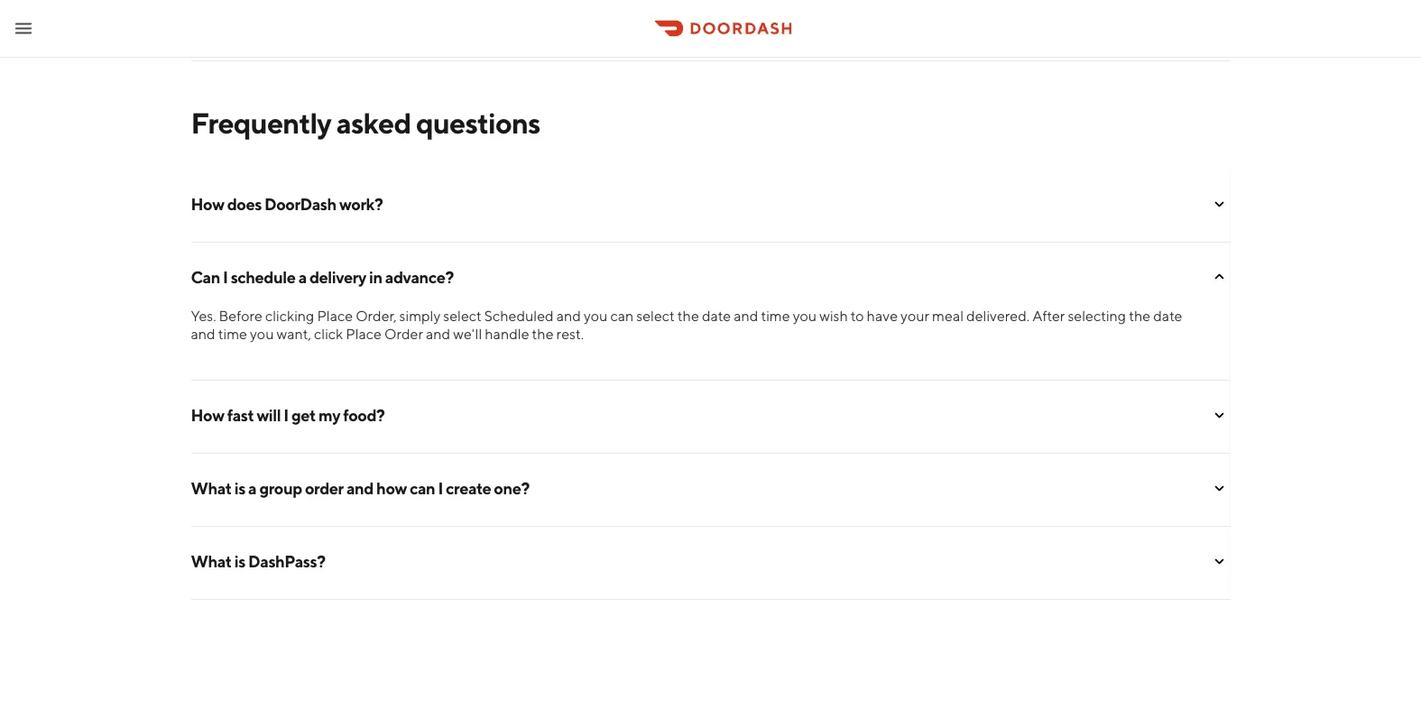 Task type: vqa. For each thing, say whether or not it's contained in the screenshot.
Want,
yes



Task type: describe. For each thing, give the bounding box(es) containing it.
0 horizontal spatial time
[[218, 325, 247, 343]]

and left wish
[[734, 307, 759, 324]]

selecting
[[1068, 307, 1127, 324]]

1 select from the left
[[443, 307, 482, 324]]

my
[[319, 405, 340, 425]]

we'll
[[453, 325, 482, 343]]

open menu image
[[13, 18, 34, 39]]

want,
[[277, 325, 311, 343]]

yes.
[[191, 307, 216, 324]]

will
[[257, 405, 281, 425]]

how for how fast will i get my food?
[[191, 405, 224, 425]]

2 select from the left
[[637, 307, 675, 324]]

is for dashpass?
[[234, 551, 245, 571]]

and down yes.
[[191, 325, 215, 343]]

rest.
[[557, 325, 584, 343]]

and down simply
[[426, 325, 451, 343]]

advance?
[[385, 267, 454, 287]]

doordash
[[264, 194, 336, 213]]

1 vertical spatial place
[[346, 325, 382, 343]]

schedule
[[231, 267, 296, 287]]

delivered.
[[967, 307, 1030, 324]]

what is a group order and how can i create one?
[[191, 478, 530, 498]]

before
[[219, 307, 263, 324]]

what for what is dashpass?
[[191, 551, 232, 571]]

does
[[227, 194, 262, 213]]

create
[[446, 478, 491, 498]]

food?
[[343, 405, 385, 425]]

0 horizontal spatial the
[[532, 325, 554, 343]]

wish
[[820, 307, 848, 324]]

frequently asked questions
[[191, 106, 540, 139]]

questions
[[416, 106, 540, 139]]

frequently
[[191, 106, 331, 139]]

work?
[[339, 194, 383, 213]]

0 vertical spatial place
[[317, 307, 353, 324]]

can i schedule a delivery in advance?
[[191, 267, 454, 287]]

0 horizontal spatial a
[[248, 478, 257, 498]]

your
[[901, 307, 930, 324]]

2 horizontal spatial you
[[793, 307, 817, 324]]

how for how does doordash work?
[[191, 194, 224, 213]]

how
[[376, 478, 407, 498]]

scheduled
[[485, 307, 554, 324]]

dashpass?
[[248, 551, 325, 571]]

2 horizontal spatial i
[[438, 478, 443, 498]]

0 vertical spatial time
[[761, 307, 790, 324]]

yes. before clicking place order, simply select scheduled and you can select the date and time you wish to have your meal delivered. after selecting the date and time you want, click place order and we'll handle the rest.
[[191, 307, 1183, 343]]

1 horizontal spatial you
[[584, 307, 608, 324]]

1 horizontal spatial the
[[678, 307, 699, 324]]

what is dashpass?
[[191, 551, 325, 571]]



Task type: locate. For each thing, give the bounding box(es) containing it.
2 horizontal spatial the
[[1129, 307, 1151, 324]]

time left wish
[[761, 307, 790, 324]]

date
[[702, 307, 731, 324], [1154, 307, 1183, 324]]

a left the group
[[248, 478, 257, 498]]

meal
[[932, 307, 964, 324]]

place down order,
[[346, 325, 382, 343]]

1 vertical spatial time
[[218, 325, 247, 343]]

is
[[234, 478, 245, 498], [234, 551, 245, 571]]

0 vertical spatial can
[[611, 307, 634, 324]]

can inside yes. before clicking place order, simply select scheduled and you can select the date and time you wish to have your meal delivered. after selecting the date and time you want, click place order and we'll handle the rest.
[[611, 307, 634, 324]]

you
[[584, 307, 608, 324], [793, 307, 817, 324], [250, 325, 274, 343]]

can
[[611, 307, 634, 324], [410, 478, 435, 498]]

1 how from the top
[[191, 194, 224, 213]]

can
[[191, 267, 220, 287]]

1 is from the top
[[234, 478, 245, 498]]

asked
[[336, 106, 411, 139]]

place up click
[[317, 307, 353, 324]]

group
[[259, 478, 302, 498]]

how
[[191, 194, 224, 213], [191, 405, 224, 425]]

is left the group
[[234, 478, 245, 498]]

0 horizontal spatial date
[[702, 307, 731, 324]]

you down before
[[250, 325, 274, 343]]

what left the group
[[191, 478, 232, 498]]

how fast will i get my food?
[[191, 405, 385, 425]]

1 horizontal spatial can
[[611, 307, 634, 324]]

1 vertical spatial what
[[191, 551, 232, 571]]

one?
[[494, 478, 530, 498]]

1 horizontal spatial i
[[284, 405, 289, 425]]

is left dashpass?
[[234, 551, 245, 571]]

1 vertical spatial i
[[284, 405, 289, 425]]

i
[[223, 267, 228, 287], [284, 405, 289, 425], [438, 478, 443, 498]]

i right can
[[223, 267, 228, 287]]

1 date from the left
[[702, 307, 731, 324]]

0 vertical spatial how
[[191, 194, 224, 213]]

what left dashpass?
[[191, 551, 232, 571]]

0 horizontal spatial i
[[223, 267, 228, 287]]

1 vertical spatial a
[[248, 478, 257, 498]]

2 date from the left
[[1154, 307, 1183, 324]]

get
[[291, 405, 316, 425]]

click
[[314, 325, 343, 343]]

1 vertical spatial how
[[191, 405, 224, 425]]

is for a
[[234, 478, 245, 498]]

1 horizontal spatial time
[[761, 307, 790, 324]]

0 horizontal spatial you
[[250, 325, 274, 343]]

in
[[369, 267, 382, 287]]

select
[[443, 307, 482, 324], [637, 307, 675, 324]]

2 what from the top
[[191, 551, 232, 571]]

after
[[1033, 307, 1065, 324]]

how left 'does'
[[191, 194, 224, 213]]

what for what is a group order and how can i create one?
[[191, 478, 232, 498]]

the
[[678, 307, 699, 324], [1129, 307, 1151, 324], [532, 325, 554, 343]]

place
[[317, 307, 353, 324], [346, 325, 382, 343]]

and left 'how'
[[347, 478, 374, 498]]

i right will
[[284, 405, 289, 425]]

2 how from the top
[[191, 405, 224, 425]]

0 vertical spatial i
[[223, 267, 228, 287]]

0 vertical spatial is
[[234, 478, 245, 498]]

clicking
[[265, 307, 314, 324]]

time down before
[[218, 325, 247, 343]]

you up rest.
[[584, 307, 608, 324]]

0 horizontal spatial can
[[410, 478, 435, 498]]

how left fast on the bottom left
[[191, 405, 224, 425]]

fast
[[227, 405, 254, 425]]

order
[[384, 325, 423, 343]]

and up rest.
[[557, 307, 581, 324]]

2 is from the top
[[234, 551, 245, 571]]

1 horizontal spatial a
[[298, 267, 307, 287]]

simply
[[399, 307, 441, 324]]

have
[[867, 307, 898, 324]]

and
[[557, 307, 581, 324], [734, 307, 759, 324], [191, 325, 215, 343], [426, 325, 451, 343], [347, 478, 374, 498]]

1 horizontal spatial select
[[637, 307, 675, 324]]

0 horizontal spatial select
[[443, 307, 482, 324]]

1 vertical spatial is
[[234, 551, 245, 571]]

1 vertical spatial can
[[410, 478, 435, 498]]

time
[[761, 307, 790, 324], [218, 325, 247, 343]]

you left wish
[[793, 307, 817, 324]]

how does doordash work?
[[191, 194, 383, 213]]

order
[[305, 478, 344, 498]]

2 vertical spatial i
[[438, 478, 443, 498]]

0 vertical spatial what
[[191, 478, 232, 498]]

what
[[191, 478, 232, 498], [191, 551, 232, 571]]

handle
[[485, 325, 529, 343]]

a
[[298, 267, 307, 287], [248, 478, 257, 498]]

to
[[851, 307, 864, 324]]

a left delivery
[[298, 267, 307, 287]]

order,
[[356, 307, 397, 324]]

delivery
[[310, 267, 366, 287]]

i left create at the bottom of page
[[438, 478, 443, 498]]

1 what from the top
[[191, 478, 232, 498]]

0 vertical spatial a
[[298, 267, 307, 287]]

1 horizontal spatial date
[[1154, 307, 1183, 324]]



